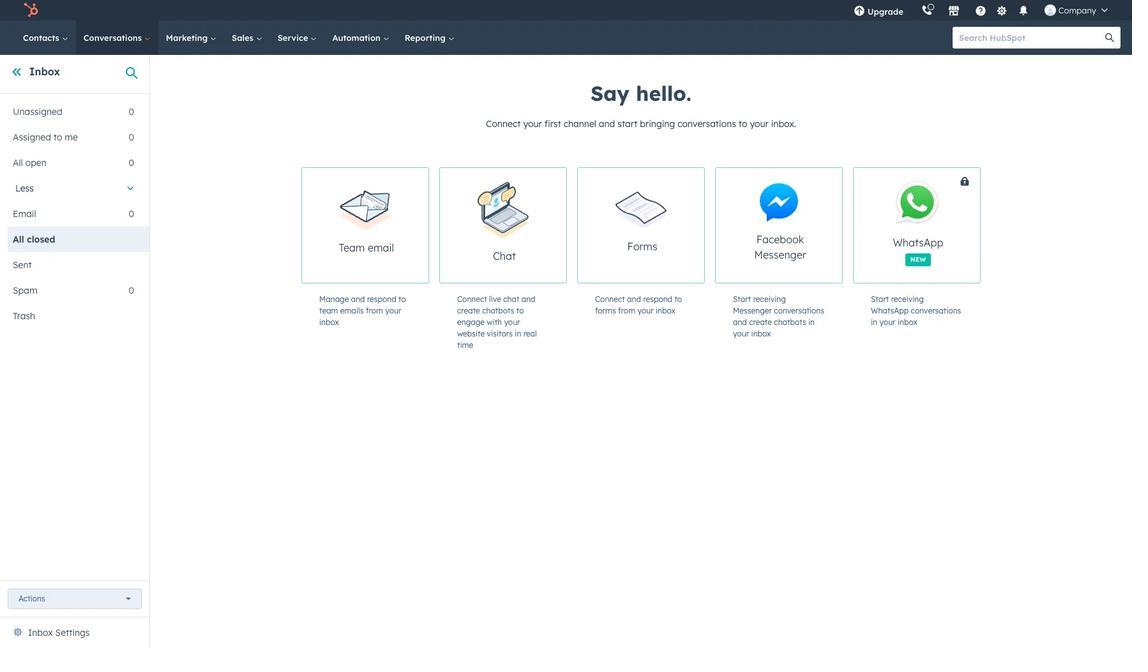Task type: describe. For each thing, give the bounding box(es) containing it.
trash
[[13, 310, 35, 322]]

website
[[457, 329, 485, 338]]

chat
[[493, 249, 516, 262]]

Chat checkbox
[[439, 167, 567, 284]]

less
[[15, 183, 34, 194]]

facebook messenger
[[754, 233, 806, 261]]

0 vertical spatial whatsapp
[[893, 236, 943, 249]]

forms
[[627, 240, 657, 253]]

menu containing company
[[845, 0, 1117, 20]]

your inside manage and respond to team emails from your inbox
[[385, 306, 401, 315]]

inbox settings
[[28, 627, 90, 639]]

say hello.
[[591, 80, 692, 106]]

all closed button
[[8, 227, 134, 252]]

actions button
[[8, 589, 142, 609]]

email
[[13, 208, 36, 220]]

conversations link
[[76, 20, 158, 55]]

and inside the start receiving messenger conversations and create chatbots in your inbox
[[733, 317, 747, 327]]

start receiving messenger conversations and create chatbots in your inbox
[[733, 294, 824, 338]]

search image
[[1105, 33, 1114, 42]]

assigned to me
[[13, 132, 78, 143]]

connect for forms
[[595, 294, 625, 304]]

new
[[910, 255, 926, 263]]

inbox inside manage and respond to team emails from your inbox
[[319, 317, 339, 327]]

to inside manage and respond to team emails from your inbox
[[398, 294, 406, 304]]

spam
[[13, 285, 37, 296]]

connect for chat
[[457, 294, 487, 304]]

Search HubSpot search field
[[953, 27, 1109, 49]]

to inside connect live chat and create chatbots to engage with your website visitors in real time
[[516, 306, 524, 315]]

sales link
[[224, 20, 270, 55]]

sent button
[[8, 252, 134, 278]]

all for all closed
[[13, 234, 24, 245]]

company
[[1059, 5, 1096, 15]]

trash button
[[8, 303, 134, 329]]

real
[[523, 329, 537, 338]]

bringing
[[640, 118, 675, 130]]

calling icon button
[[916, 2, 938, 19]]

receiving for messenger
[[753, 294, 786, 304]]

reporting link
[[397, 20, 462, 55]]

manage
[[319, 294, 349, 304]]

say
[[591, 80, 629, 106]]

upgrade image
[[854, 6, 865, 17]]

connect live chat and create chatbots to engage with your website visitors in real time
[[457, 294, 537, 350]]

0 for email
[[129, 208, 134, 220]]

team email
[[339, 242, 394, 254]]

start for start receiving messenger conversations and create chatbots in your inbox
[[733, 294, 751, 304]]

contacts link
[[15, 20, 76, 55]]

team
[[319, 306, 338, 315]]

search button
[[1099, 27, 1121, 49]]

help image
[[975, 6, 986, 17]]

time
[[457, 340, 473, 350]]

in inside connect live chat and create chatbots to engage with your website visitors in real time
[[515, 329, 521, 338]]

and inside connect and respond to forms from your inbox
[[627, 294, 641, 304]]

closed
[[27, 234, 55, 245]]

hubspot link
[[15, 3, 48, 18]]

email
[[368, 242, 394, 254]]

emails
[[340, 306, 364, 315]]

connect and respond to forms from your inbox
[[595, 294, 682, 315]]

connect left the first
[[486, 118, 521, 130]]

first
[[544, 118, 561, 130]]

connect your first channel and start bringing conversations to your inbox.
[[486, 118, 796, 130]]

marketplaces image
[[948, 6, 960, 17]]

marketing
[[166, 33, 210, 43]]

reporting
[[405, 33, 448, 43]]

unassigned
[[13, 106, 62, 117]]

your inside connect live chat and create chatbots to engage with your website visitors in real time
[[504, 317, 520, 327]]

help button
[[970, 0, 991, 20]]

live
[[489, 294, 501, 304]]



Task type: vqa. For each thing, say whether or not it's contained in the screenshot.


Task type: locate. For each thing, give the bounding box(es) containing it.
connect inside connect live chat and create chatbots to engage with your website visitors in real time
[[457, 294, 487, 304]]

manage and respond to team emails from your inbox
[[319, 294, 406, 327]]

menu item
[[912, 0, 915, 20]]

receiving
[[753, 294, 786, 304], [891, 294, 924, 304]]

conversations inside the start receiving messenger conversations and create chatbots in your inbox
[[774, 306, 824, 315]]

0 horizontal spatial conversations
[[678, 118, 736, 130]]

2 start from the left
[[871, 294, 889, 304]]

0 vertical spatial all
[[13, 157, 23, 169]]

team
[[339, 242, 365, 254]]

0 for spam
[[129, 285, 134, 296]]

all left closed
[[13, 234, 24, 245]]

calling icon image
[[921, 5, 933, 17]]

0 for unassigned
[[129, 106, 134, 117]]

0 horizontal spatial create
[[457, 306, 480, 315]]

from
[[366, 306, 383, 315], [618, 306, 635, 315]]

respond inside connect and respond to forms from your inbox
[[643, 294, 672, 304]]

1 vertical spatial create
[[749, 317, 772, 327]]

all
[[13, 157, 23, 169], [13, 234, 24, 245]]

forms
[[595, 306, 616, 315]]

messenger
[[754, 248, 806, 261], [733, 306, 772, 315]]

create inside connect live chat and create chatbots to engage with your website visitors in real time
[[457, 306, 480, 315]]

connect
[[486, 118, 521, 130], [457, 294, 487, 304], [595, 294, 625, 304]]

1 all from the top
[[13, 157, 23, 169]]

and inside connect live chat and create chatbots to engage with your website visitors in real time
[[522, 294, 535, 304]]

2 respond from the left
[[643, 294, 672, 304]]

start inside the start receiving messenger conversations and create chatbots in your inbox
[[733, 294, 751, 304]]

notifications image
[[1018, 6, 1029, 17]]

sent
[[13, 259, 32, 271]]

messenger inside the start receiving messenger conversations and create chatbots in your inbox
[[733, 306, 772, 315]]

1 horizontal spatial receiving
[[891, 294, 924, 304]]

1 horizontal spatial chatbots
[[774, 317, 806, 327]]

0
[[129, 106, 134, 117], [129, 132, 134, 143], [129, 157, 134, 169], [129, 208, 134, 220], [129, 285, 134, 296]]

1 horizontal spatial from
[[618, 306, 635, 315]]

service
[[278, 33, 311, 43]]

0 horizontal spatial respond
[[367, 294, 396, 304]]

3 0 from the top
[[129, 157, 134, 169]]

None checkbox
[[853, 167, 1028, 284]]

your inside start receiving whatsapp conversations in your inbox
[[879, 317, 896, 327]]

Facebook Messenger checkbox
[[715, 167, 843, 284]]

and
[[599, 118, 615, 130], [351, 294, 365, 304], [522, 294, 535, 304], [627, 294, 641, 304], [733, 317, 747, 327]]

1 vertical spatial whatsapp
[[871, 306, 909, 315]]

chatbots
[[482, 306, 514, 315], [774, 317, 806, 327]]

1 horizontal spatial conversations
[[774, 306, 824, 315]]

inbox for inbox settings
[[28, 627, 53, 639]]

sales
[[232, 33, 256, 43]]

connect inside connect and respond to forms from your inbox
[[595, 294, 625, 304]]

Forms checkbox
[[577, 167, 705, 284]]

all inside button
[[13, 234, 24, 245]]

channel
[[564, 118, 596, 130]]

inbox inside the start receiving messenger conversations and create chatbots in your inbox
[[751, 329, 771, 338]]

from right forms
[[618, 306, 635, 315]]

inbox inside start receiving whatsapp conversations in your inbox
[[898, 317, 918, 327]]

2 from from the left
[[618, 306, 635, 315]]

in
[[808, 317, 815, 327], [871, 317, 877, 327], [515, 329, 521, 338]]

0 horizontal spatial chatbots
[[482, 306, 514, 315]]

1 vertical spatial chatbots
[[774, 317, 806, 327]]

menu
[[845, 0, 1117, 20]]

respond for forms
[[643, 294, 672, 304]]

1 start from the left
[[733, 294, 751, 304]]

in inside the start receiving messenger conversations and create chatbots in your inbox
[[808, 317, 815, 327]]

whatsapp new
[[893, 236, 943, 263]]

receiving down facebook messenger
[[753, 294, 786, 304]]

start receiving whatsapp conversations in your inbox
[[871, 294, 961, 327]]

1 horizontal spatial create
[[749, 317, 772, 327]]

conversations
[[678, 118, 736, 130], [774, 306, 824, 315], [911, 306, 961, 315]]

respond for team email
[[367, 294, 396, 304]]

0 horizontal spatial from
[[366, 306, 383, 315]]

marketing link
[[158, 20, 224, 55]]

and inside manage and respond to team emails from your inbox
[[351, 294, 365, 304]]

chat
[[503, 294, 519, 304]]

inbox for inbox
[[29, 65, 60, 78]]

respond down forms
[[643, 294, 672, 304]]

automation link
[[325, 20, 397, 55]]

engage
[[457, 317, 485, 327]]

2 receiving from the left
[[891, 294, 924, 304]]

from inside manage and respond to team emails from your inbox
[[366, 306, 383, 315]]

inbox
[[29, 65, 60, 78], [28, 627, 53, 639]]

conversations for start receiving messenger conversations and create chatbots in your inbox
[[774, 306, 824, 315]]

0 vertical spatial create
[[457, 306, 480, 315]]

1 horizontal spatial start
[[871, 294, 889, 304]]

open
[[25, 157, 46, 169]]

settings link
[[994, 4, 1010, 17]]

hubspot image
[[23, 3, 38, 18]]

0 vertical spatial chatbots
[[482, 306, 514, 315]]

inbox.
[[771, 118, 796, 130]]

start
[[618, 118, 638, 130]]

start for start receiving whatsapp conversations in your inbox
[[871, 294, 889, 304]]

all open
[[13, 157, 46, 169]]

upgrade
[[868, 6, 903, 17]]

none checkbox containing whatsapp
[[853, 167, 1028, 284]]

1 horizontal spatial respond
[[643, 294, 672, 304]]

hello.
[[636, 80, 692, 106]]

actions
[[19, 594, 45, 603]]

0 vertical spatial inbox
[[29, 65, 60, 78]]

your
[[523, 118, 542, 130], [750, 118, 769, 130], [385, 306, 401, 315], [638, 306, 654, 315], [504, 317, 520, 327], [879, 317, 896, 327], [733, 329, 749, 338]]

1 from from the left
[[366, 306, 383, 315]]

contacts
[[23, 33, 62, 43]]

to inside connect and respond to forms from your inbox
[[675, 294, 682, 304]]

settings image
[[996, 5, 1008, 17]]

settings
[[55, 627, 90, 639]]

respond right manage
[[367, 294, 396, 304]]

respond inside manage and respond to team emails from your inbox
[[367, 294, 396, 304]]

facebook
[[756, 233, 804, 246]]

inbox left the settings
[[28, 627, 53, 639]]

connect up engage
[[457, 294, 487, 304]]

0 for assigned to me
[[129, 132, 134, 143]]

visitors
[[487, 329, 513, 338]]

your inside the start receiving messenger conversations and create chatbots in your inbox
[[733, 329, 749, 338]]

your inside connect and respond to forms from your inbox
[[638, 306, 654, 315]]

inbox settings link
[[28, 625, 90, 640]]

marketplaces button
[[940, 0, 967, 20]]

receiving inside the start receiving messenger conversations and create chatbots in your inbox
[[753, 294, 786, 304]]

5 0 from the top
[[129, 285, 134, 296]]

all left open
[[13, 157, 23, 169]]

2 all from the top
[[13, 234, 24, 245]]

notifications button
[[1013, 0, 1034, 20]]

whatsapp inside start receiving whatsapp conversations in your inbox
[[871, 306, 909, 315]]

inbox inside connect and respond to forms from your inbox
[[656, 306, 676, 315]]

with
[[487, 317, 502, 327]]

messenger inside checkbox
[[754, 248, 806, 261]]

0 horizontal spatial in
[[515, 329, 521, 338]]

1 vertical spatial inbox
[[28, 627, 53, 639]]

conversations
[[83, 33, 144, 43]]

2 0 from the top
[[129, 132, 134, 143]]

4 0 from the top
[[129, 208, 134, 220]]

conversations for start receiving whatsapp conversations in your inbox
[[911, 306, 961, 315]]

assigned
[[13, 132, 51, 143]]

all for all open
[[13, 157, 23, 169]]

conversations inside start receiving whatsapp conversations in your inbox
[[911, 306, 961, 315]]

inbox down contacts link
[[29, 65, 60, 78]]

receiving for whatsapp
[[891, 294, 924, 304]]

from right emails
[[366, 306, 383, 315]]

0 horizontal spatial start
[[733, 294, 751, 304]]

respond
[[367, 294, 396, 304], [643, 294, 672, 304]]

jacob simon image
[[1044, 4, 1056, 16]]

0 for all open
[[129, 157, 134, 169]]

receiving inside start receiving whatsapp conversations in your inbox
[[891, 294, 924, 304]]

1 0 from the top
[[129, 106, 134, 117]]

create inside the start receiving messenger conversations and create chatbots in your inbox
[[749, 317, 772, 327]]

connect up forms
[[595, 294, 625, 304]]

company button
[[1037, 0, 1116, 20]]

inbox
[[656, 306, 676, 315], [319, 317, 339, 327], [898, 317, 918, 327], [751, 329, 771, 338]]

1 vertical spatial all
[[13, 234, 24, 245]]

all closed
[[13, 234, 55, 245]]

to
[[739, 118, 747, 130], [54, 132, 62, 143], [398, 294, 406, 304], [675, 294, 682, 304], [516, 306, 524, 315]]

from inside connect and respond to forms from your inbox
[[618, 306, 635, 315]]

1 respond from the left
[[367, 294, 396, 304]]

chatbots inside the start receiving messenger conversations and create chatbots in your inbox
[[774, 317, 806, 327]]

start inside start receiving whatsapp conversations in your inbox
[[871, 294, 889, 304]]

start
[[733, 294, 751, 304], [871, 294, 889, 304]]

receiving down new
[[891, 294, 924, 304]]

whatsapp
[[893, 236, 943, 249], [871, 306, 909, 315]]

service link
[[270, 20, 325, 55]]

create
[[457, 306, 480, 315], [749, 317, 772, 327]]

me
[[65, 132, 78, 143]]

1 horizontal spatial in
[[808, 317, 815, 327]]

Team email checkbox
[[301, 167, 429, 284]]

0 vertical spatial messenger
[[754, 248, 806, 261]]

0 horizontal spatial receiving
[[753, 294, 786, 304]]

2 horizontal spatial conversations
[[911, 306, 961, 315]]

automation
[[332, 33, 383, 43]]

1 receiving from the left
[[753, 294, 786, 304]]

1 vertical spatial messenger
[[733, 306, 772, 315]]

2 horizontal spatial in
[[871, 317, 877, 327]]

in inside start receiving whatsapp conversations in your inbox
[[871, 317, 877, 327]]

chatbots inside connect live chat and create chatbots to engage with your website visitors in real time
[[482, 306, 514, 315]]



